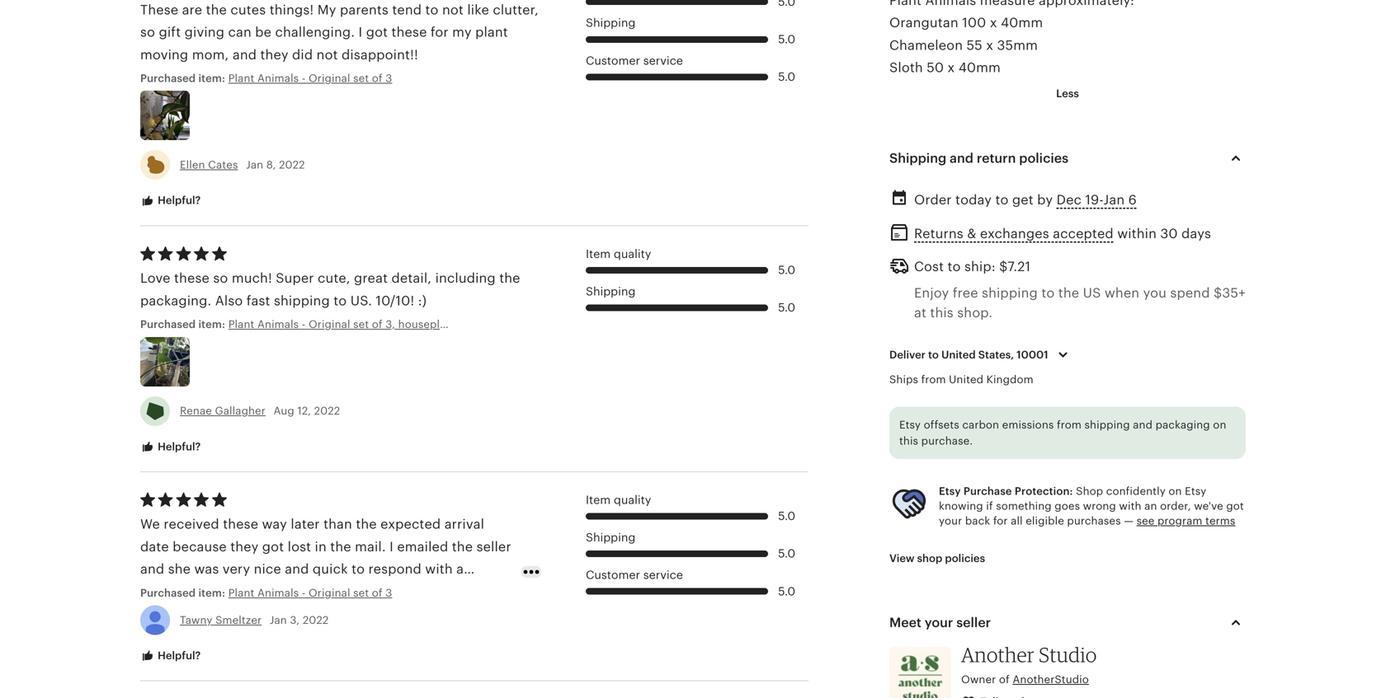 Task type: describe. For each thing, give the bounding box(es) containing it.
so inside love these so much! super cute, great detail, including the packaging. also fast shipping to us. 10/10! :)
[[213, 271, 228, 286]]

6
[[1129, 193, 1137, 207]]

be
[[255, 25, 272, 40]]

terms
[[1206, 516, 1236, 528]]

daughter
[[409, 585, 468, 600]]

united for from
[[949, 374, 984, 386]]

2 vertical spatial they
[[277, 585, 305, 600]]

see program terms link
[[1137, 516, 1236, 528]]

2 item quality from the top
[[586, 494, 651, 507]]

policies inside "shipping and return policies" dropdown button
[[1019, 151, 1069, 166]]

item: for first "plant animals - original set of 3" link from the bottom
[[198, 587, 225, 600]]

2 item from the top
[[586, 494, 611, 507]]

with inside shop confidently on etsy knowing if something goes wrong with an order, we've got your back for all eligible purchases —
[[1119, 500, 1142, 513]]

giving
[[185, 25, 225, 40]]

happy
[[233, 585, 273, 600]]

like
[[467, 2, 489, 17]]

these inside we received these way later than the expected arrival date because they got lost in the mail. i emailed the seller and she was very nice and quick to respond with a resolution! so happy they showed up. my daughter loves them for her plants!! so cute and creative!
[[223, 518, 258, 532]]

view details of this review photo by renae gallagher image
[[140, 337, 190, 387]]

i inside these are the cutes things! my parents tend to not like clutter, so gift giving can be challenging. i got these for my plant moving mom, and they did not disappoint!!
[[359, 25, 363, 40]]

was
[[194, 562, 219, 577]]

with inside we received these way later than the expected arrival date because they got lost in the mail. i emailed the seller and she was very nice and quick to respond with a resolution! so happy they showed up. my daughter loves them for her plants!! so cute and creative!
[[425, 562, 453, 577]]

exchanges
[[980, 227, 1050, 241]]

things!
[[270, 2, 314, 17]]

creative!
[[356, 607, 411, 622]]

3 helpful? button from the top
[[128, 642, 213, 672]]

shipping inside dropdown button
[[890, 151, 947, 166]]

of inside another studio owner of anotherstudio
[[999, 674, 1010, 687]]

when
[[1105, 286, 1140, 301]]

these inside these are the cutes things! my parents tend to not like clutter, so gift giving can be challenging. i got these for my plant moving mom, and they did not disappoint!!
[[392, 25, 427, 40]]

and inside the etsy offsets carbon emissions from shipping and packaging on this purchase.
[[1133, 419, 1153, 432]]

0 vertical spatial so
[[213, 585, 230, 600]]

animals for first "plant animals - original set of 3" link from the bottom
[[257, 587, 299, 600]]

1 horizontal spatial so
[[275, 607, 292, 622]]

got inside we received these way later than the expected arrival date because they got lost in the mail. i emailed the seller and she was very nice and quick to respond with a resolution! so happy they showed up. my daughter loves them for her plants!! so cute and creative!
[[262, 540, 284, 555]]

ellen cates link
[[180, 159, 238, 171]]

another studio image
[[890, 648, 951, 699]]

- for first "plant animals - original set of 3" link from the top
[[302, 72, 306, 85]]

cost to ship: $ 7.21
[[914, 260, 1031, 275]]

view shop policies
[[890, 553, 985, 565]]

ellen
[[180, 159, 205, 171]]

7 5.0 from the top
[[778, 585, 796, 599]]

12,
[[297, 405, 311, 418]]

packaging.
[[140, 294, 212, 309]]

:)
[[418, 294, 427, 309]]

these
[[140, 2, 178, 17]]

to inside love these so much! super cute, great detail, including the packaging. also fast shipping to us. 10/10! :)
[[334, 294, 347, 309]]

returns & exchanges accepted button
[[914, 222, 1114, 246]]

customer service for first "plant animals - original set of 3" link from the bottom
[[586, 569, 683, 582]]

aug
[[274, 405, 294, 418]]

and down lost
[[285, 562, 309, 577]]

cates
[[208, 159, 238, 171]]

them
[[140, 607, 174, 622]]

30
[[1161, 227, 1178, 241]]

1 vertical spatial 40mm
[[959, 60, 1001, 75]]

i inside we received these way later than the expected arrival date because they got lost in the mail. i emailed the seller and she was very nice and quick to respond with a resolution! so happy they showed up. my daughter loves them for her plants!! so cute and creative!
[[390, 540, 394, 555]]

orangutan 100 x 40mm chameleon 55 x 35mm sloth 50 x 40mm
[[890, 15, 1043, 75]]

0 horizontal spatial from
[[921, 374, 946, 386]]

the inside enjoy free shipping to the us when you spend $35+ at this shop.
[[1059, 286, 1080, 301]]

meet your seller
[[890, 616, 991, 631]]

resolution!
[[140, 585, 209, 600]]

on inside shop confidently on etsy knowing if something goes wrong with an order, we've got your back for all eligible purchases —
[[1169, 485, 1182, 498]]

1 vertical spatial x
[[986, 38, 994, 53]]

2022 for renae gallagher aug 12, 2022
[[314, 405, 340, 418]]

jan for jan 8, 2022
[[246, 159, 263, 171]]

3,
[[290, 615, 300, 627]]

return
[[977, 151, 1016, 166]]

etsy offsets carbon emissions from shipping and packaging on this purchase.
[[899, 419, 1227, 448]]

50
[[927, 60, 944, 75]]

the inside these are the cutes things! my parents tend to not like clutter, so gift giving can be challenging. i got these for my plant moving mom, and they did not disappoint!!
[[206, 2, 227, 17]]

tend
[[392, 2, 422, 17]]

set for first "plant animals - original set of 3" link from the top
[[353, 72, 369, 85]]

mail.
[[355, 540, 386, 555]]

shipping inside the etsy offsets carbon emissions from shipping and packaging on this purchase.
[[1085, 419, 1130, 432]]

renae
[[180, 405, 212, 418]]

1 vertical spatial they
[[230, 540, 259, 555]]

received
[[164, 518, 219, 532]]

3 for first "plant animals - original set of 3" link from the bottom
[[386, 587, 392, 600]]

my inside we received these way later than the expected arrival date because they got lost in the mail. i emailed the seller and she was very nice and quick to respond with a resolution! so happy they showed up. my daughter loves them for her plants!! so cute and creative!
[[386, 585, 405, 600]]

the right in at the left of page
[[330, 540, 351, 555]]

disappoint!!
[[342, 47, 418, 62]]

shop
[[917, 553, 943, 565]]

program
[[1158, 516, 1203, 528]]

plant for first "plant animals - original set of 3" link from the bottom
[[228, 587, 255, 600]]

order
[[914, 193, 952, 207]]

shipping and return policies button
[[875, 139, 1261, 178]]

ellen cates jan 8, 2022
[[180, 159, 305, 171]]

set for first "plant animals - original set of 3" link from the bottom
[[353, 587, 369, 600]]

today
[[956, 193, 992, 207]]

animals for first "plant animals - original set of 3" link from the top
[[257, 72, 299, 85]]

another
[[961, 643, 1035, 668]]

&
[[967, 227, 977, 241]]

packaging
[[1156, 419, 1210, 432]]

jan for jan 3, 2022
[[270, 615, 287, 627]]

to inside dropdown button
[[928, 349, 939, 361]]

accepted
[[1053, 227, 1114, 241]]

much!
[[232, 271, 272, 286]]

1 horizontal spatial not
[[442, 2, 464, 17]]

1 5.0 from the top
[[778, 33, 796, 46]]

so inside these are the cutes things! my parents tend to not like clutter, so gift giving can be challenging. i got these for my plant moving mom, and they did not disappoint!!
[[140, 25, 155, 40]]

2 vertical spatial x
[[948, 60, 955, 75]]

0 vertical spatial of
[[372, 72, 383, 85]]

—
[[1124, 516, 1134, 528]]

service for first "plant animals - original set of 3" link from the top
[[643, 54, 683, 67]]

love these so much! super cute, great detail, including the packaging. also fast shipping to us. 10/10! :)
[[140, 271, 520, 309]]

protection:
[[1015, 485, 1073, 498]]

arrival
[[445, 518, 484, 532]]

date
[[140, 540, 169, 555]]

1 original from the top
[[309, 72, 350, 85]]

very
[[223, 562, 250, 577]]

confidently
[[1106, 485, 1166, 498]]

3 helpful? from the top
[[155, 650, 201, 663]]

my inside these are the cutes things! my parents tend to not like clutter, so gift giving can be challenging. i got these for my plant moving mom, and they did not disappoint!!
[[318, 2, 336, 17]]

by
[[1037, 193, 1053, 207]]

shop confidently on etsy knowing if something goes wrong with an order, we've got your back for all eligible purchases —
[[939, 485, 1244, 528]]

order today to get by dec 19-jan 6
[[914, 193, 1137, 207]]

see
[[1137, 516, 1155, 528]]

100
[[962, 15, 987, 30]]

got inside these are the cutes things! my parents tend to not like clutter, so gift giving can be challenging. i got these for my plant moving mom, and they did not disappoint!!
[[366, 25, 388, 40]]

way
[[262, 518, 287, 532]]

helpful? for ellen
[[155, 195, 201, 207]]

for inside we received these way later than the expected arrival date because they got lost in the mail. i emailed the seller and she was very nice and quick to respond with a resolution! so happy they showed up. my daughter loves them for her plants!! so cute and creative!
[[177, 607, 195, 622]]

she
[[168, 562, 191, 577]]

2 original from the top
[[309, 587, 350, 600]]

the down the arrival
[[452, 540, 473, 555]]

purchased for first "plant animals - original set of 3" link from the top
[[140, 72, 196, 85]]

seller inside we received these way later than the expected arrival date because they got lost in the mail. i emailed the seller and she was very nice and quick to respond with a resolution! so happy they showed up. my daughter loves them for her plants!! so cute and creative!
[[477, 540, 511, 555]]

on inside the etsy offsets carbon emissions from shipping and packaging on this purchase.
[[1213, 419, 1227, 432]]

kingdom
[[987, 374, 1034, 386]]

clutter,
[[493, 2, 539, 17]]

55
[[967, 38, 983, 53]]

2 plant animals - original set of 3 link from the top
[[228, 586, 451, 601]]

days
[[1182, 227, 1211, 241]]

challenging.
[[275, 25, 355, 40]]

returns
[[914, 227, 964, 241]]

policies inside view shop policies button
[[945, 553, 985, 565]]

helpful? button for renae
[[128, 432, 213, 463]]

shipping inside love these so much! super cute, great detail, including the packaging. also fast shipping to us. 10/10! :)
[[274, 294, 330, 309]]

showed
[[308, 585, 358, 600]]

dec 19-jan 6 button
[[1057, 188, 1137, 212]]

helpful? button for ellen
[[128, 186, 213, 216]]

0 horizontal spatial not
[[317, 47, 338, 62]]



Task type: locate. For each thing, give the bounding box(es) containing it.
to inside these are the cutes things! my parents tend to not like clutter, so gift giving can be challenging. i got these for my plant moving mom, and they did not disappoint!!
[[425, 2, 439, 17]]

the inside love these so much! super cute, great detail, including the packaging. also fast shipping to us. 10/10! :)
[[499, 271, 520, 286]]

customer service for first "plant animals - original set of 3" link from the top
[[586, 54, 683, 67]]

deliver
[[890, 349, 926, 361]]

2 item: from the top
[[198, 319, 225, 331]]

2022 right "3,"
[[303, 615, 329, 627]]

seller down the arrival
[[477, 540, 511, 555]]

for inside shop confidently on etsy knowing if something goes wrong with an order, we've got your back for all eligible purchases —
[[993, 516, 1008, 528]]

policies up by in the top right of the page
[[1019, 151, 1069, 166]]

of right owner
[[999, 674, 1010, 687]]

1 horizontal spatial my
[[386, 585, 405, 600]]

enjoy free shipping to the us when you spend $35+ at this shop.
[[914, 286, 1246, 321]]

gift
[[159, 25, 181, 40]]

1 horizontal spatial etsy
[[939, 485, 961, 498]]

on up order,
[[1169, 485, 1182, 498]]

these inside love these so much! super cute, great detail, including the packaging. also fast shipping to us. 10/10! :)
[[174, 271, 210, 286]]

0 vertical spatial set
[[353, 72, 369, 85]]

moving
[[140, 47, 188, 62]]

2 horizontal spatial these
[[392, 25, 427, 40]]

0 horizontal spatial shipping
[[274, 294, 330, 309]]

orangutan
[[890, 15, 959, 30]]

1 horizontal spatial i
[[390, 540, 394, 555]]

to inside enjoy free shipping to the us when you spend $35+ at this shop.
[[1042, 286, 1055, 301]]

8,
[[266, 159, 276, 171]]

2 helpful? button from the top
[[128, 432, 213, 463]]

this
[[930, 306, 954, 321], [899, 435, 919, 448]]

cute,
[[318, 271, 350, 286]]

1 plant animals - original set of 3 link from the top
[[228, 71, 451, 86]]

1 vertical spatial this
[[899, 435, 919, 448]]

shop.
[[957, 306, 993, 321]]

0 vertical spatial helpful? button
[[128, 186, 213, 216]]

2022 right "12,"
[[314, 405, 340, 418]]

animals down the did
[[257, 72, 299, 85]]

4 5.0 from the top
[[778, 301, 796, 315]]

0 vertical spatial for
[[431, 25, 449, 40]]

not right the did
[[317, 47, 338, 62]]

of down the disappoint!!
[[372, 72, 383, 85]]

with left 'a' at the bottom
[[425, 562, 453, 577]]

got up "terms"
[[1227, 500, 1244, 513]]

item: down also
[[198, 319, 225, 331]]

for left 'all'
[[993, 516, 1008, 528]]

0 vertical spatial animals
[[257, 72, 299, 85]]

helpful? down ellen
[[155, 195, 201, 207]]

2 customer from the top
[[586, 569, 640, 582]]

to inside we received these way later than the expected arrival date because they got lost in the mail. i emailed the seller and she was very nice and quick to respond with a resolution! so happy they showed up. my daughter loves them for her plants!! so cute and creative!
[[352, 562, 365, 577]]

3 right up.
[[386, 587, 392, 600]]

deliver to united states, 10001
[[890, 349, 1049, 361]]

the right including
[[499, 271, 520, 286]]

0 vertical spatial x
[[990, 15, 997, 30]]

0 vertical spatial your
[[939, 516, 962, 528]]

2 horizontal spatial got
[[1227, 500, 1244, 513]]

they up "3,"
[[277, 585, 305, 600]]

and inside these are the cutes things! my parents tend to not like clutter, so gift giving can be challenging. i got these for my plant moving mom, and they did not disappoint!!
[[233, 47, 257, 62]]

shipping inside enjoy free shipping to the us when you spend $35+ at this shop.
[[982, 286, 1038, 301]]

cost
[[914, 260, 944, 275]]

$35+
[[1214, 286, 1246, 301]]

0 horizontal spatial 40mm
[[959, 60, 1001, 75]]

plant up plants!!
[[228, 587, 255, 600]]

something
[[996, 500, 1052, 513]]

etsy purchase protection:
[[939, 485, 1073, 498]]

0 horizontal spatial i
[[359, 25, 363, 40]]

and left packaging
[[1133, 419, 1153, 432]]

1 vertical spatial so
[[213, 271, 228, 286]]

also
[[215, 294, 243, 309]]

1 plant from the top
[[228, 72, 255, 85]]

2 set from the top
[[353, 587, 369, 600]]

etsy left offsets
[[899, 419, 921, 432]]

0 horizontal spatial etsy
[[899, 419, 921, 432]]

3 item: from the top
[[198, 587, 225, 600]]

view
[[890, 553, 915, 565]]

your down knowing on the right bottom of page
[[939, 516, 962, 528]]

0 vertical spatial i
[[359, 25, 363, 40]]

knowing
[[939, 500, 983, 513]]

3 down the disappoint!!
[[386, 72, 392, 85]]

cute
[[295, 607, 324, 622]]

1 horizontal spatial these
[[223, 518, 258, 532]]

plant animals - original set of 3 link down quick
[[228, 586, 451, 601]]

0 vertical spatial original
[[309, 72, 350, 85]]

so up also
[[213, 271, 228, 286]]

your inside dropdown button
[[925, 616, 953, 631]]

plant animals - original set of 3 link down the did
[[228, 71, 451, 86]]

1 horizontal spatial shipping
[[982, 286, 1038, 301]]

shop
[[1076, 485, 1104, 498]]

smeltzer
[[215, 615, 262, 627]]

1 customer from the top
[[586, 54, 640, 67]]

this inside enjoy free shipping to the us when you spend $35+ at this shop.
[[930, 306, 954, 321]]

this inside the etsy offsets carbon emissions from shipping and packaging on this purchase.
[[899, 435, 919, 448]]

0 horizontal spatial on
[[1169, 485, 1182, 498]]

this left purchase.
[[899, 435, 919, 448]]

these down tend
[[392, 25, 427, 40]]

1 vertical spatial plant
[[228, 587, 255, 600]]

40mm up the 35mm
[[1001, 15, 1043, 30]]

1 vertical spatial item:
[[198, 319, 225, 331]]

order,
[[1160, 500, 1191, 513]]

if
[[986, 500, 993, 513]]

1 helpful? from the top
[[155, 195, 201, 207]]

0 vertical spatial united
[[942, 349, 976, 361]]

etsy inside shop confidently on etsy knowing if something goes wrong with an order, we've got your back for all eligible purchases —
[[1185, 485, 1207, 498]]

ships
[[890, 374, 919, 386]]

original down quick
[[309, 587, 350, 600]]

shipping down $
[[982, 286, 1038, 301]]

2022 for ellen cates jan 8, 2022
[[279, 159, 305, 171]]

3 5.0 from the top
[[778, 264, 796, 277]]

from right emissions
[[1057, 419, 1082, 432]]

her
[[199, 607, 220, 622]]

6 5.0 from the top
[[778, 548, 796, 561]]

2 vertical spatial helpful?
[[155, 650, 201, 663]]

animals down nice in the left bottom of the page
[[257, 587, 299, 600]]

your inside shop confidently on etsy knowing if something goes wrong with an order, we've got your back for all eligible purchases —
[[939, 516, 962, 528]]

1 vertical spatial purchased item: plant animals - original set of 3
[[140, 587, 392, 600]]

renae gallagher aug 12, 2022
[[180, 405, 340, 418]]

0 vertical spatial purchased
[[140, 72, 196, 85]]

2 horizontal spatial etsy
[[1185, 485, 1207, 498]]

united down deliver to united states, 10001
[[949, 374, 984, 386]]

goes
[[1055, 500, 1080, 513]]

item: for first "plant animals - original set of 3" link from the top
[[198, 72, 225, 85]]

purchased item: plant animals - original set of 3 down the did
[[140, 72, 392, 85]]

0 vertical spatial -
[[302, 72, 306, 85]]

my
[[452, 25, 472, 40]]

emailed
[[397, 540, 448, 555]]

1 vertical spatial from
[[1057, 419, 1082, 432]]

0 vertical spatial helpful?
[[155, 195, 201, 207]]

- down the did
[[302, 72, 306, 85]]

set up creative!
[[353, 587, 369, 600]]

original down the did
[[309, 72, 350, 85]]

x right 55
[[986, 38, 994, 53]]

2 vertical spatial 2022
[[303, 615, 329, 627]]

i right the mail.
[[390, 540, 394, 555]]

service for first "plant animals - original set of 3" link from the bottom
[[643, 569, 683, 582]]

purchased up them
[[140, 587, 196, 600]]

1 service from the top
[[643, 54, 683, 67]]

to right tend
[[425, 2, 439, 17]]

loves
[[471, 585, 505, 600]]

etsy for etsy purchase protection:
[[939, 485, 961, 498]]

got down 'way'
[[262, 540, 284, 555]]

so left cute
[[275, 607, 292, 622]]

1 item quality from the top
[[586, 247, 651, 261]]

1 horizontal spatial with
[[1119, 500, 1142, 513]]

2 - from the top
[[302, 587, 306, 600]]

1 vertical spatial service
[[643, 569, 683, 582]]

5 5.0 from the top
[[778, 510, 796, 523]]

purchased item: plant animals - original set of 3 for first "plant animals - original set of 3" link from the bottom
[[140, 587, 392, 600]]

plant for first "plant animals - original set of 3" link from the top
[[228, 72, 255, 85]]

purchases
[[1067, 516, 1121, 528]]

3 for first "plant animals - original set of 3" link from the top
[[386, 72, 392, 85]]

0 horizontal spatial so
[[213, 585, 230, 600]]

great
[[354, 271, 388, 286]]

to left get
[[996, 193, 1009, 207]]

0 vertical spatial seller
[[477, 540, 511, 555]]

meet your seller button
[[875, 604, 1261, 643]]

0 horizontal spatial got
[[262, 540, 284, 555]]

customer service
[[586, 54, 683, 67], [586, 569, 683, 582]]

i
[[359, 25, 363, 40], [390, 540, 394, 555]]

1 vertical spatial for
[[993, 516, 1008, 528]]

i down parents at the top left of the page
[[359, 25, 363, 40]]

my down respond
[[386, 585, 405, 600]]

from inside the etsy offsets carbon emissions from shipping and packaging on this purchase.
[[1057, 419, 1082, 432]]

helpful? down tawny
[[155, 650, 201, 663]]

1 animals from the top
[[257, 72, 299, 85]]

2 vertical spatial these
[[223, 518, 258, 532]]

1 quality from the top
[[614, 247, 651, 261]]

tawny
[[180, 615, 213, 627]]

1 vertical spatial helpful?
[[155, 441, 201, 453]]

0 vertical spatial plant animals - original set of 3 link
[[228, 71, 451, 86]]

1 vertical spatial policies
[[945, 553, 985, 565]]

wrong
[[1083, 500, 1116, 513]]

helpful? down renae
[[155, 441, 201, 453]]

0 vertical spatial plant
[[228, 72, 255, 85]]

0 vertical spatial 3
[[386, 72, 392, 85]]

0 vertical spatial 40mm
[[1001, 15, 1043, 30]]

- up cute
[[302, 587, 306, 600]]

0 vertical spatial service
[[643, 54, 683, 67]]

2 vertical spatial item:
[[198, 587, 225, 600]]

purchased down packaging.
[[140, 319, 196, 331]]

anotherstudio
[[1013, 674, 1089, 687]]

view details of this review photo by ellen cates image
[[140, 91, 190, 140]]

2 service from the top
[[643, 569, 683, 582]]

original
[[309, 72, 350, 85], [309, 587, 350, 600]]

they down 'be' in the top of the page
[[260, 47, 289, 62]]

so up her at bottom left
[[213, 585, 230, 600]]

1 - from the top
[[302, 72, 306, 85]]

these up packaging.
[[174, 271, 210, 286]]

40mm down 55
[[959, 60, 1001, 75]]

1 vertical spatial got
[[1227, 500, 1244, 513]]

purchased item: plant animals - original set of 3 down nice in the left bottom of the page
[[140, 587, 392, 600]]

item: up her at bottom left
[[198, 587, 225, 600]]

1 customer service from the top
[[586, 54, 683, 67]]

1 item from the top
[[586, 247, 611, 261]]

2 3 from the top
[[386, 587, 392, 600]]

purchased item: plant animals - original set of 3
[[140, 72, 392, 85], [140, 587, 392, 600]]

1 helpful? button from the top
[[128, 186, 213, 216]]

jan left 8,
[[246, 159, 263, 171]]

shipping up shop
[[1085, 419, 1130, 432]]

3 purchased from the top
[[140, 587, 196, 600]]

1 vertical spatial set
[[353, 587, 369, 600]]

1 vertical spatial customer
[[586, 569, 640, 582]]

later
[[291, 518, 320, 532]]

helpful? button down tawny
[[128, 642, 213, 672]]

2 purchased item: plant animals - original set of 3 from the top
[[140, 587, 392, 600]]

x right 100
[[990, 15, 997, 30]]

for left her at bottom left
[[177, 607, 195, 622]]

did
[[292, 47, 313, 62]]

2022 right 8,
[[279, 159, 305, 171]]

2 vertical spatial of
[[999, 674, 1010, 687]]

1 purchased from the top
[[140, 72, 196, 85]]

1 horizontal spatial for
[[431, 25, 449, 40]]

jan left "3,"
[[270, 615, 287, 627]]

not up my
[[442, 2, 464, 17]]

item quality
[[586, 247, 651, 261], [586, 494, 651, 507]]

from right ships at the right bottom
[[921, 374, 946, 386]]

jan left 6 on the top right
[[1104, 193, 1125, 207]]

set down the disappoint!!
[[353, 72, 369, 85]]

from
[[921, 374, 946, 386], [1057, 419, 1082, 432]]

for left my
[[431, 25, 449, 40]]

0 horizontal spatial with
[[425, 562, 453, 577]]

renae gallagher link
[[180, 405, 266, 418]]

0 horizontal spatial this
[[899, 435, 919, 448]]

got inside shop confidently on etsy knowing if something goes wrong with an order, we've got your back for all eligible purchases —
[[1227, 500, 1244, 513]]

- for first "plant animals - original set of 3" link from the bottom
[[302, 587, 306, 600]]

etsy for etsy offsets carbon emissions from shipping and packaging on this purchase.
[[899, 419, 921, 432]]

x right 50
[[948, 60, 955, 75]]

of up creative!
[[372, 587, 383, 600]]

on
[[1213, 419, 1227, 432], [1169, 485, 1182, 498]]

0 vertical spatial they
[[260, 47, 289, 62]]

0 vertical spatial purchased item: plant animals - original set of 3
[[140, 72, 392, 85]]

1 horizontal spatial got
[[366, 25, 388, 40]]

seller inside dropdown button
[[957, 616, 991, 631]]

2 horizontal spatial for
[[993, 516, 1008, 528]]

they
[[260, 47, 289, 62], [230, 540, 259, 555], [277, 585, 305, 600]]

seller up another
[[957, 616, 991, 631]]

to left us.
[[334, 294, 347, 309]]

0 vertical spatial jan
[[246, 159, 263, 171]]

item:
[[198, 72, 225, 85], [198, 319, 225, 331], [198, 587, 225, 600]]

deliver to united states, 10001 button
[[877, 338, 1086, 373]]

the right are
[[206, 2, 227, 17]]

2 customer service from the top
[[586, 569, 683, 582]]

etsy up knowing on the right bottom of page
[[939, 485, 961, 498]]

1 vertical spatial item
[[586, 494, 611, 507]]

on right packaging
[[1213, 419, 1227, 432]]

for
[[431, 25, 449, 40], [993, 516, 1008, 528], [177, 607, 195, 622]]

shipping down super
[[274, 294, 330, 309]]

helpful? button down renae
[[128, 432, 213, 463]]

2 animals from the top
[[257, 587, 299, 600]]

0 vertical spatial item quality
[[586, 247, 651, 261]]

0 horizontal spatial these
[[174, 271, 210, 286]]

purchased item: plant animals - original set of 3 for first "plant animals - original set of 3" link from the top
[[140, 72, 392, 85]]

get
[[1012, 193, 1034, 207]]

studio
[[1039, 643, 1097, 668]]

1 horizontal spatial jan
[[270, 615, 287, 627]]

1 horizontal spatial policies
[[1019, 151, 1069, 166]]

0 horizontal spatial so
[[140, 25, 155, 40]]

meet
[[890, 616, 922, 631]]

1 set from the top
[[353, 72, 369, 85]]

for inside these are the cutes things! my parents tend to not like clutter, so gift giving can be challenging. i got these for my plant moving mom, and they did not disappoint!!
[[431, 25, 449, 40]]

1 vertical spatial of
[[372, 587, 383, 600]]

free
[[953, 286, 978, 301]]

1 vertical spatial seller
[[957, 616, 991, 631]]

1 vertical spatial 2022
[[314, 405, 340, 418]]

1 purchased item: plant animals - original set of 3 from the top
[[140, 72, 392, 85]]

helpful? for renae
[[155, 441, 201, 453]]

1 item: from the top
[[198, 72, 225, 85]]

they up very
[[230, 540, 259, 555]]

1 vertical spatial on
[[1169, 485, 1182, 498]]

they inside these are the cutes things! my parents tend to not like clutter, so gift giving can be challenging. i got these for my plant moving mom, and they did not disappoint!!
[[260, 47, 289, 62]]

quality
[[614, 247, 651, 261], [614, 494, 651, 507]]

2 purchased from the top
[[140, 319, 196, 331]]

ships from united kingdom
[[890, 374, 1034, 386]]

to right "deliver"
[[928, 349, 939, 361]]

0 vertical spatial this
[[930, 306, 954, 321]]

2022 for tawny smeltzer jan 3, 2022
[[303, 615, 329, 627]]

and down "showed" at bottom left
[[328, 607, 352, 622]]

to left 'us'
[[1042, 286, 1055, 301]]

this right at
[[930, 306, 954, 321]]

your right the meet
[[925, 616, 953, 631]]

united up ships from united kingdom
[[942, 349, 976, 361]]

1 horizontal spatial seller
[[957, 616, 991, 631]]

1 vertical spatial my
[[386, 585, 405, 600]]

policies right shop
[[945, 553, 985, 565]]

0 vertical spatial got
[[366, 25, 388, 40]]

the left 'us'
[[1059, 286, 1080, 301]]

1 vertical spatial original
[[309, 587, 350, 600]]

we received these way later than the expected arrival date because they got lost in the mail. i emailed the seller and she was very nice and quick to respond with a resolution! so happy they showed up. my daughter loves them for her plants!! so cute and creative!
[[140, 518, 511, 622]]

purchased down moving
[[140, 72, 196, 85]]

and left return
[[950, 151, 974, 166]]

these left 'way'
[[223, 518, 258, 532]]

etsy up we've
[[1185, 485, 1207, 498]]

2 horizontal spatial jan
[[1104, 193, 1125, 207]]

us.
[[350, 294, 372, 309]]

chameleon
[[890, 38, 963, 53]]

purchased for first "plant animals - original set of 3" link from the bottom
[[140, 587, 196, 600]]

so
[[213, 585, 230, 600], [275, 607, 292, 622]]

respond
[[368, 562, 422, 577]]

less
[[1056, 88, 1079, 100]]

united inside dropdown button
[[942, 349, 976, 361]]

3
[[386, 72, 392, 85], [386, 587, 392, 600]]

7.21
[[1008, 260, 1031, 275]]

and inside dropdown button
[[950, 151, 974, 166]]

0 vertical spatial not
[[442, 2, 464, 17]]

quick
[[313, 562, 348, 577]]

2 quality from the top
[[614, 494, 651, 507]]

1 vertical spatial customer service
[[586, 569, 683, 582]]

purchase.
[[921, 435, 973, 448]]

super
[[276, 271, 314, 286]]

to right cost
[[948, 260, 961, 275]]

1 3 from the top
[[386, 72, 392, 85]]

so left gift
[[140, 25, 155, 40]]

see program terms
[[1137, 516, 1236, 528]]

love
[[140, 271, 171, 286]]

to down the mail.
[[352, 562, 365, 577]]

2 helpful? from the top
[[155, 441, 201, 453]]

1 vertical spatial these
[[174, 271, 210, 286]]

and down 'can'
[[233, 47, 257, 62]]

and down date
[[140, 562, 164, 577]]

1 vertical spatial with
[[425, 562, 453, 577]]

back
[[965, 516, 990, 528]]

0 vertical spatial from
[[921, 374, 946, 386]]

0 vertical spatial quality
[[614, 247, 651, 261]]

0 vertical spatial my
[[318, 2, 336, 17]]

1 vertical spatial your
[[925, 616, 953, 631]]

2 5.0 from the top
[[778, 70, 796, 83]]

0 vertical spatial 2022
[[279, 159, 305, 171]]

2 plant from the top
[[228, 587, 255, 600]]

plants!!
[[224, 607, 271, 622]]

jan
[[246, 159, 263, 171], [1104, 193, 1125, 207], [270, 615, 287, 627]]

1 vertical spatial -
[[302, 587, 306, 600]]

0 vertical spatial with
[[1119, 500, 1142, 513]]

carbon
[[962, 419, 999, 432]]

my
[[318, 2, 336, 17], [386, 585, 405, 600]]

1 vertical spatial united
[[949, 374, 984, 386]]

helpful? button down ellen
[[128, 186, 213, 216]]

0 horizontal spatial seller
[[477, 540, 511, 555]]

item
[[586, 247, 611, 261], [586, 494, 611, 507]]

0 horizontal spatial for
[[177, 607, 195, 622]]

united for to
[[942, 349, 976, 361]]

dec
[[1057, 193, 1082, 207]]

with up '—'
[[1119, 500, 1142, 513]]

seller
[[477, 540, 511, 555], [957, 616, 991, 631]]

2 vertical spatial helpful? button
[[128, 642, 213, 672]]

2 vertical spatial purchased
[[140, 587, 196, 600]]

etsy inside the etsy offsets carbon emissions from shipping and packaging on this purchase.
[[899, 419, 921, 432]]

2 horizontal spatial shipping
[[1085, 419, 1130, 432]]

set
[[353, 72, 369, 85], [353, 587, 369, 600]]

the up the mail.
[[356, 518, 377, 532]]



Task type: vqa. For each thing, say whether or not it's contained in the screenshot.
1st animals from the bottom of the page
yes



